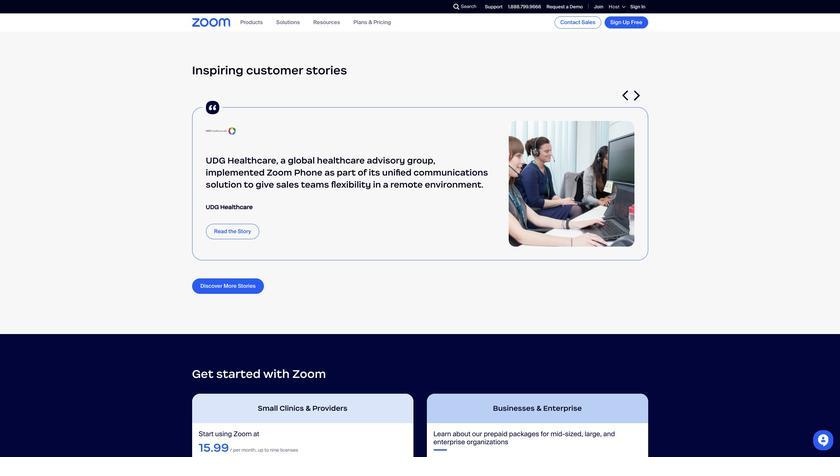 Task type: locate. For each thing, give the bounding box(es) containing it.
read
[[214, 228, 227, 235]]

join link
[[594, 4, 603, 10]]

a right in in the left of the page
[[383, 179, 388, 190]]

contact
[[560, 19, 580, 26]]

0 vertical spatial sign
[[630, 4, 640, 10]]

1.888.799.9666
[[508, 4, 541, 10]]

None search field
[[429, 1, 455, 12]]

1 vertical spatial sign
[[610, 19, 622, 26]]

& left enterprise
[[536, 404, 542, 413]]

mid-
[[551, 430, 565, 439]]

zoom left at
[[234, 430, 252, 439]]

a left global
[[280, 155, 286, 166]]

small clinics & providers
[[258, 404, 348, 413]]

udg left healthcare
[[206, 203, 219, 211]]

learn
[[433, 430, 451, 439]]

udg
[[206, 155, 225, 166], [206, 203, 219, 211]]

sign
[[630, 4, 640, 10], [610, 19, 622, 26]]

0 vertical spatial udg
[[206, 155, 225, 166]]

1 horizontal spatial a
[[383, 179, 388, 190]]

its
[[369, 167, 380, 178]]

zoom logo image
[[192, 18, 230, 27]]

testimonialcarouselitemblockproxy-1 element
[[192, 97, 648, 260]]

products button
[[240, 19, 263, 26]]

2 horizontal spatial zoom
[[292, 367, 326, 382]]

sign up free
[[610, 19, 642, 26]]

a
[[566, 4, 569, 10], [280, 155, 286, 166], [383, 179, 388, 190]]

zoom right with
[[292, 367, 326, 382]]

healthcare
[[317, 155, 365, 166]]

udg healthcare
[[206, 203, 253, 211]]

more
[[224, 283, 237, 290]]

zoom
[[267, 167, 292, 178], [292, 367, 326, 382], [234, 430, 252, 439]]

using
[[215, 430, 232, 439]]

udg up 'implemented'
[[206, 155, 225, 166]]

our
[[472, 430, 482, 439]]

sign inside 'link'
[[610, 19, 622, 26]]

2 udg from the top
[[206, 203, 219, 211]]

0 vertical spatial zoom
[[267, 167, 292, 178]]

udg for udg healthcare
[[206, 203, 219, 211]]

remote
[[390, 179, 423, 190]]

plans & pricing
[[354, 19, 391, 26]]

15.99
[[199, 441, 229, 456]]

0 vertical spatial to
[[244, 179, 254, 190]]

start using zoom at 15.99 / per month, up to nine licenses
[[199, 430, 298, 456]]

discover
[[200, 283, 222, 290]]

plans
[[354, 19, 367, 26]]

0 horizontal spatial to
[[244, 179, 254, 190]]

healthcare,
[[227, 155, 278, 166]]

month,
[[242, 447, 257, 454]]

read the story link
[[206, 224, 259, 239]]

sign left in
[[630, 4, 640, 10]]

communications
[[414, 167, 488, 178]]

give
[[256, 179, 274, 190]]

zoom inside the udg healthcare, a global healthcare advisory group, implemented zoom phone as part of its unified communications solution to give sales teams flexibility in a remote environment.
[[267, 167, 292, 178]]

zoom up sales
[[267, 167, 292, 178]]

up
[[258, 447, 263, 454]]

about
[[453, 430, 471, 439]]

solution
[[206, 179, 242, 190]]

global
[[288, 155, 315, 166]]

a left demo
[[566, 4, 569, 10]]

1 horizontal spatial to
[[264, 447, 269, 454]]

sized,
[[565, 430, 583, 439]]

unified
[[382, 167, 412, 178]]

1 udg from the top
[[206, 155, 225, 166]]

advisory
[[367, 155, 405, 166]]

flexibility
[[331, 179, 371, 190]]

sign left up
[[610, 19, 622, 26]]

teams
[[301, 179, 329, 190]]

0 vertical spatial a
[[566, 4, 569, 10]]

sign in link
[[630, 4, 645, 10]]

2 vertical spatial a
[[383, 179, 388, 190]]

1 horizontal spatial sign
[[630, 4, 640, 10]]

part
[[337, 167, 356, 178]]

1 vertical spatial udg
[[206, 203, 219, 211]]

to inside 'start using zoom at 15.99 / per month, up to nine licenses'
[[264, 447, 269, 454]]

1 vertical spatial to
[[264, 447, 269, 454]]

to left give
[[244, 179, 254, 190]]

& right "plans"
[[369, 19, 372, 26]]

1 vertical spatial zoom
[[292, 367, 326, 382]]

& right clinics
[[306, 404, 311, 413]]

businesses & enterprise
[[493, 404, 582, 413]]

1 horizontal spatial zoom
[[267, 167, 292, 178]]

2 vertical spatial zoom
[[234, 430, 252, 439]]

discover more stories link
[[192, 279, 264, 294]]

udg healthcare, a global healthcare advisory group, implemented zoom phone as part of its unified communications solution to give sales teams flexibility in a remote environment.
[[206, 155, 488, 190]]

1 horizontal spatial &
[[369, 19, 372, 26]]

learn about our prepaid packages for mid-sized, large, and enterprise organizations
[[433, 430, 615, 447]]

to right up
[[264, 447, 269, 454]]

nine
[[270, 447, 279, 454]]

udg inside the udg healthcare, a global healthcare advisory group, implemented zoom phone as part of its unified communications solution to give sales teams flexibility in a remote environment.
[[206, 155, 225, 166]]

udg healthcare image
[[206, 121, 236, 141]]

get started with zoom
[[192, 367, 326, 382]]

search image
[[453, 4, 459, 10], [453, 4, 459, 10]]

0 horizontal spatial a
[[280, 155, 286, 166]]

0 horizontal spatial zoom
[[234, 430, 252, 439]]

testimonial icon image
[[202, 97, 223, 118]]

healthcare
[[220, 203, 253, 211]]

solutions
[[276, 19, 300, 26]]

0 horizontal spatial &
[[306, 404, 311, 413]]

sign for sign up free
[[610, 19, 622, 26]]

2 horizontal spatial &
[[536, 404, 542, 413]]

in
[[373, 179, 381, 190]]

support
[[485, 4, 503, 10]]

customer
[[246, 63, 303, 78]]

customer support agents image
[[509, 121, 634, 247]]

0 horizontal spatial sign
[[610, 19, 622, 26]]

stories
[[306, 63, 347, 78]]

implemented
[[206, 167, 265, 178]]

with
[[263, 367, 290, 382]]

packages
[[509, 430, 539, 439]]

businesses
[[493, 404, 535, 413]]

enterprise
[[433, 438, 465, 447]]



Task type: vqa. For each thing, say whether or not it's contained in the screenshot.
between
no



Task type: describe. For each thing, give the bounding box(es) containing it.
discover more stories
[[200, 283, 256, 290]]

zoom inside 'start using zoom at 15.99 / per month, up to nine licenses'
[[234, 430, 252, 439]]

search
[[461, 3, 476, 9]]

request
[[547, 4, 565, 10]]

1.888.799.9666 link
[[508, 4, 541, 10]]

the
[[228, 228, 237, 235]]

get
[[192, 367, 214, 382]]

per
[[233, 447, 240, 454]]

pricing
[[374, 19, 391, 26]]

resources
[[313, 19, 340, 26]]

1 vertical spatial a
[[280, 155, 286, 166]]

inspiring customer stories
[[192, 63, 347, 78]]

at
[[253, 430, 259, 439]]

host
[[609, 4, 620, 10]]

sales
[[582, 19, 596, 26]]

for
[[541, 430, 549, 439]]

& for plans
[[369, 19, 372, 26]]

& for businesses
[[536, 404, 542, 413]]

small
[[258, 404, 278, 413]]

providers
[[312, 404, 348, 413]]

group,
[[407, 155, 435, 166]]

contact sales
[[560, 19, 596, 26]]

clinics
[[280, 404, 304, 413]]

join
[[594, 4, 603, 10]]

2 horizontal spatial a
[[566, 4, 569, 10]]

started
[[216, 367, 261, 382]]

request a demo
[[547, 4, 583, 10]]

prepaid
[[484, 430, 508, 439]]

sign for sign in
[[630, 4, 640, 10]]

/
[[230, 447, 232, 454]]

resources button
[[313, 19, 340, 26]]

demo
[[570, 4, 583, 10]]

plans & pricing link
[[354, 19, 391, 26]]

read the story
[[214, 228, 251, 235]]

organizations
[[467, 438, 508, 447]]

stories
[[238, 283, 256, 290]]

products
[[240, 19, 263, 26]]

free
[[631, 19, 642, 26]]

sign up free link
[[605, 16, 648, 29]]

udg for udg healthcare, a global healthcare advisory group, implemented zoom phone as part of its unified communications solution to give sales teams flexibility in a remote environment.
[[206, 155, 225, 166]]

as
[[325, 167, 335, 178]]

environment.
[[425, 179, 484, 190]]

in
[[641, 4, 645, 10]]

start
[[199, 430, 214, 439]]

host button
[[609, 4, 625, 10]]

request a demo link
[[547, 4, 583, 10]]

previous slide image
[[623, 90, 628, 101]]

of
[[358, 167, 367, 178]]

story
[[238, 228, 251, 235]]

and
[[603, 430, 615, 439]]

solutions button
[[276, 19, 300, 26]]

sales
[[276, 179, 299, 190]]

enterprise
[[543, 404, 582, 413]]

inspiring
[[192, 63, 243, 78]]

next slide image
[[634, 90, 640, 101]]

sign in
[[630, 4, 645, 10]]

to inside the udg healthcare, a global healthcare advisory group, implemented zoom phone as part of its unified communications solution to give sales teams flexibility in a remote environment.
[[244, 179, 254, 190]]

licenses
[[280, 447, 298, 454]]

contact sales link
[[555, 16, 601, 29]]

support link
[[485, 4, 503, 10]]

phone
[[294, 167, 323, 178]]

large,
[[585, 430, 602, 439]]



